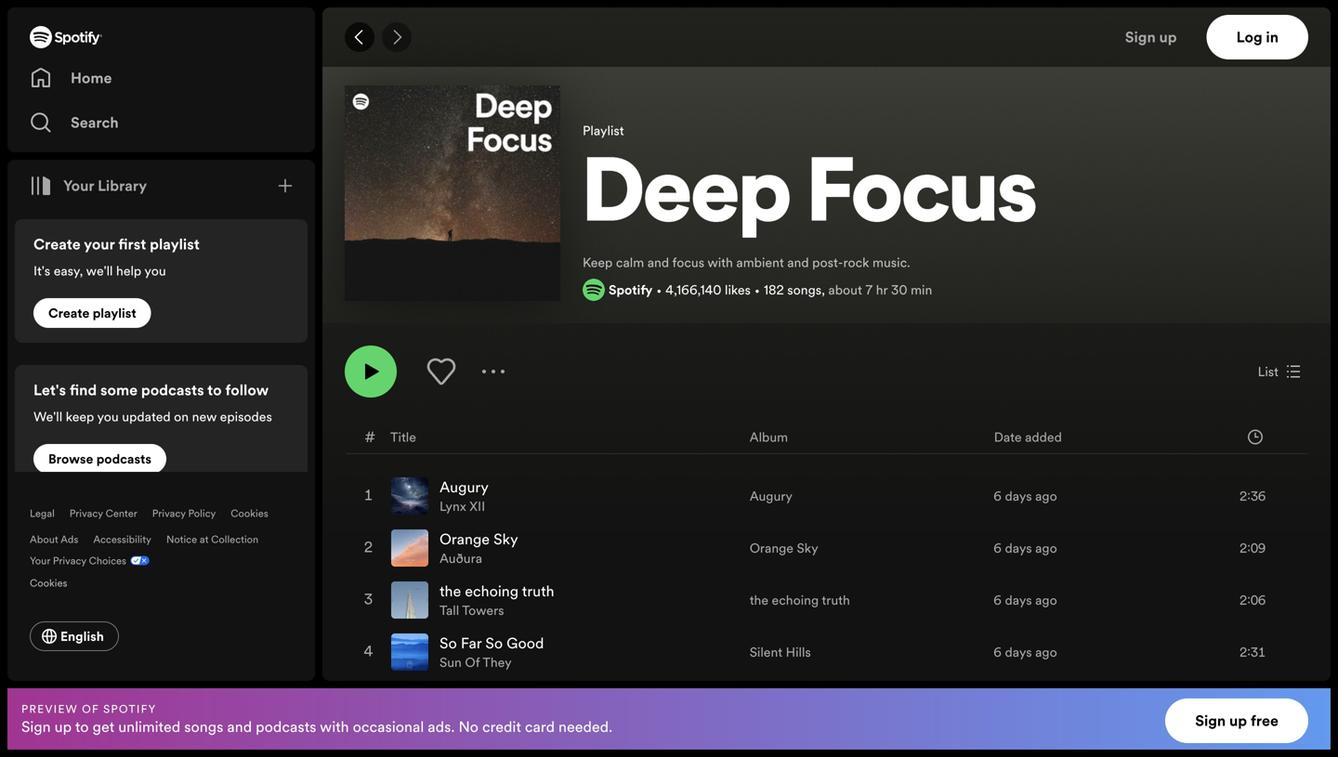 Task type: vqa. For each thing, say whether or not it's contained in the screenshot.


Task type: locate. For each thing, give the bounding box(es) containing it.
0 horizontal spatial spotify
[[103, 701, 157, 717]]

augury for augury lynx xii
[[440, 477, 489, 498]]

updated
[[122, 408, 171, 426]]

1 horizontal spatial the
[[750, 592, 769, 609]]

to left get
[[75, 717, 89, 737]]

songs right 182
[[787, 281, 822, 299]]

so right far on the left bottom
[[485, 633, 503, 654]]

your library
[[63, 176, 147, 196]]

days for orange sky
[[1005, 540, 1032, 557]]

days for augury
[[1005, 487, 1032, 505]]

0 vertical spatial cookies link
[[231, 507, 268, 520]]

0 vertical spatial cookies
[[231, 507, 268, 520]]

orange sky link up the echoing truth
[[750, 540, 819, 557]]

0 vertical spatial create
[[33, 234, 81, 255]]

1 horizontal spatial sky
[[797, 540, 819, 557]]

2 6 days ago from the top
[[994, 540, 1057, 557]]

playlist
[[150, 234, 200, 255], [93, 304, 136, 322]]

browse podcasts link
[[33, 444, 166, 474]]

sign inside top bar and user menu element
[[1125, 27, 1156, 47]]

playlist down help
[[93, 304, 136, 322]]

0 horizontal spatial sky
[[494, 529, 518, 550]]

1 vertical spatial to
[[75, 717, 89, 737]]

create down easy,
[[48, 304, 90, 322]]

privacy center
[[70, 507, 137, 520]]

to inside preview of spotify sign up to get unlimited songs and podcasts with occasional ads. no credit card needed.
[[75, 717, 89, 737]]

orange inside orange sky auðura
[[440, 529, 490, 550]]

cookies up collection on the left bottom of the page
[[231, 507, 268, 520]]

truth inside the echoing truth tall towers
[[522, 581, 554, 602]]

new
[[192, 408, 217, 426]]

privacy for privacy policy
[[152, 507, 186, 520]]

with up 4,166,140 likes
[[708, 254, 733, 271]]

3 ago from the top
[[1035, 592, 1057, 609]]

augury
[[440, 477, 489, 498], [750, 487, 793, 505]]

up left log
[[1159, 27, 1177, 47]]

ads.
[[428, 717, 455, 737]]

songs
[[787, 281, 822, 299], [184, 717, 223, 737]]

and inside preview of spotify sign up to get unlimited songs and podcasts with occasional ads. no credit card needed.
[[227, 717, 252, 737]]

3 6 from the top
[[994, 592, 1002, 609]]

echoing for the echoing truth tall towers
[[465, 581, 519, 602]]

up for sign up free
[[1230, 711, 1247, 731]]

legal
[[30, 507, 55, 520]]

2 so from the left
[[485, 633, 503, 654]]

the echoing truth link down orange sky auðura
[[440, 581, 554, 602]]

4 days from the top
[[1005, 644, 1032, 661]]

find
[[70, 380, 97, 401]]

sign
[[1125, 27, 1156, 47], [1195, 711, 1226, 731], [21, 717, 51, 737]]

preview
[[21, 701, 78, 717]]

you inside create your first playlist it's easy, we'll help you
[[144, 262, 166, 280]]

0 horizontal spatial augury link
[[440, 477, 489, 498]]

0 horizontal spatial to
[[75, 717, 89, 737]]

0 horizontal spatial augury
[[440, 477, 489, 498]]

create playlist
[[48, 304, 136, 322]]

0 horizontal spatial songs
[[184, 717, 223, 737]]

create inside 'create playlist' button
[[48, 304, 90, 322]]

privacy center link
[[70, 507, 137, 520]]

so far so good link
[[440, 633, 544, 654]]

# column header
[[365, 421, 375, 454]]

1 vertical spatial songs
[[184, 717, 223, 737]]

english
[[60, 628, 104, 645]]

augury link inside cell
[[440, 477, 489, 498]]

6 for so far so good
[[994, 644, 1002, 661]]

1 vertical spatial spotify
[[103, 701, 157, 717]]

0 horizontal spatial so
[[440, 633, 457, 654]]

sign up free
[[1195, 711, 1279, 731]]

orange for orange sky
[[750, 540, 794, 557]]

sky for orange sky auðura
[[494, 529, 518, 550]]

0 horizontal spatial sign
[[21, 717, 51, 737]]

lynx xii link
[[440, 498, 485, 515]]

deep focus grid
[[323, 420, 1330, 757]]

up left the of
[[54, 717, 72, 737]]

augury up orange sky
[[750, 487, 793, 505]]

cookies down your privacy choices button
[[30, 576, 67, 590]]

augury inside cell
[[440, 477, 489, 498]]

1 horizontal spatial to
[[207, 380, 222, 401]]

1 horizontal spatial up
[[1159, 27, 1177, 47]]

your inside button
[[63, 176, 94, 196]]

1 horizontal spatial you
[[144, 262, 166, 280]]

list
[[1258, 363, 1279, 381]]

the inside the echoing truth tall towers
[[440, 581, 461, 602]]

truth
[[522, 581, 554, 602], [822, 592, 850, 609]]

hills
[[786, 644, 811, 661]]

orange sky link
[[440, 529, 518, 550], [750, 540, 819, 557]]

30
[[891, 281, 908, 299]]

the up silent on the right bottom of the page
[[750, 592, 769, 609]]

0 horizontal spatial echoing
[[465, 581, 519, 602]]

rock
[[843, 254, 869, 271]]

0 horizontal spatial with
[[320, 717, 349, 737]]

0 vertical spatial playlist
[[150, 234, 200, 255]]

#
[[365, 427, 375, 448]]

2:31
[[1240, 644, 1266, 661]]

so far so good cell
[[391, 627, 735, 678]]

spotify inside preview of spotify sign up to get unlimited songs and podcasts with occasional ads. no credit card needed.
[[103, 701, 157, 717]]

1 horizontal spatial sign
[[1125, 27, 1156, 47]]

playlist right first
[[150, 234, 200, 255]]

2 horizontal spatial up
[[1230, 711, 1247, 731]]

preview of spotify sign up to get unlimited songs and podcasts with occasional ads. no credit card needed.
[[21, 701, 613, 737]]

1 horizontal spatial songs
[[787, 281, 822, 299]]

4 6 days ago from the top
[[994, 644, 1057, 661]]

create for your
[[33, 234, 81, 255]]

center
[[106, 507, 137, 520]]

augury lynx xii
[[440, 477, 489, 515]]

echoing down orange sky auðura
[[465, 581, 519, 602]]

6 days ago for augury
[[994, 487, 1057, 505]]

0 horizontal spatial the
[[440, 581, 461, 602]]

collection
[[211, 533, 259, 546]]

1 6 from the top
[[994, 487, 1002, 505]]

0 horizontal spatial orange
[[440, 529, 490, 550]]

spotify image
[[583, 279, 605, 301]]

1 horizontal spatial orange
[[750, 540, 794, 557]]

playlist
[[583, 122, 624, 139]]

keep
[[66, 408, 94, 426]]

augury link
[[440, 477, 489, 498], [750, 487, 793, 505]]

1 vertical spatial cookies
[[30, 576, 67, 590]]

you right keep
[[97, 408, 119, 426]]

so left far on the left bottom
[[440, 633, 457, 654]]

0 vertical spatial your
[[63, 176, 94, 196]]

library
[[98, 176, 147, 196]]

english button
[[30, 622, 119, 651]]

about ads
[[30, 533, 78, 546]]

let's
[[33, 380, 66, 401]]

so
[[440, 633, 457, 654], [485, 633, 503, 654]]

about
[[828, 281, 862, 299]]

california consumer privacy act (ccpa) opt-out icon image
[[126, 554, 150, 572]]

1 horizontal spatial so
[[485, 633, 503, 654]]

credit
[[482, 717, 521, 737]]

date added
[[994, 428, 1062, 446]]

0 vertical spatial with
[[708, 254, 733, 271]]

with inside preview of spotify sign up to get unlimited songs and podcasts with occasional ads. no credit card needed.
[[320, 717, 349, 737]]

search
[[71, 112, 119, 133]]

the echoing truth link up hills
[[750, 592, 850, 609]]

orange up the echoing truth
[[750, 540, 794, 557]]

1 vertical spatial playlist
[[93, 304, 136, 322]]

0 horizontal spatial truth
[[522, 581, 554, 602]]

orange
[[440, 529, 490, 550], [750, 540, 794, 557]]

sign for sign up free
[[1195, 711, 1226, 731]]

1 vertical spatial podcasts
[[96, 450, 151, 468]]

sky up the echoing truth
[[797, 540, 819, 557]]

spotify right the of
[[103, 701, 157, 717]]

List button
[[1251, 357, 1309, 387]]

2 ago from the top
[[1035, 540, 1057, 557]]

likes
[[725, 281, 751, 299]]

the
[[440, 581, 461, 602], [750, 592, 769, 609]]

log in
[[1237, 27, 1279, 47]]

0 vertical spatial you
[[144, 262, 166, 280]]

1 horizontal spatial your
[[63, 176, 94, 196]]

2 6 from the top
[[994, 540, 1002, 557]]

3 6 days ago from the top
[[994, 592, 1057, 609]]

the for the echoing truth
[[750, 592, 769, 609]]

1 horizontal spatial playlist
[[150, 234, 200, 255]]

0 horizontal spatial and
[[227, 717, 252, 737]]

1 vertical spatial your
[[30, 554, 50, 568]]

songs right unlimited at the bottom left of page
[[184, 717, 223, 737]]

1 horizontal spatial augury
[[750, 487, 793, 505]]

7
[[866, 281, 873, 299]]

your left "library"
[[63, 176, 94, 196]]

to
[[207, 380, 222, 401], [75, 717, 89, 737]]

1 vertical spatial cookies link
[[30, 572, 82, 592]]

0 vertical spatial songs
[[787, 281, 822, 299]]

0 horizontal spatial playlist
[[93, 304, 136, 322]]

1 horizontal spatial and
[[647, 254, 669, 271]]

echoing up hills
[[772, 592, 819, 609]]

0 vertical spatial spotify
[[609, 281, 653, 299]]

augury up orange sky auðura
[[440, 477, 489, 498]]

the down auðura
[[440, 581, 461, 602]]

your
[[84, 234, 115, 255]]

2 days from the top
[[1005, 540, 1032, 557]]

1 so from the left
[[440, 633, 457, 654]]

cookies link up collection on the left bottom of the page
[[231, 507, 268, 520]]

of
[[82, 701, 99, 717]]

they
[[483, 654, 512, 671]]

augury link up orange sky auðura
[[440, 477, 489, 498]]

0 vertical spatial to
[[207, 380, 222, 401]]

up for sign up
[[1159, 27, 1177, 47]]

1 vertical spatial you
[[97, 408, 119, 426]]

privacy
[[70, 507, 103, 520], [152, 507, 186, 520], [53, 554, 86, 568]]

on
[[174, 408, 189, 426]]

2:36
[[1240, 487, 1266, 505]]

the for the echoing truth tall towers
[[440, 581, 461, 602]]

augury link up orange sky
[[750, 487, 793, 505]]

create inside create your first playlist it's easy, we'll help you
[[33, 234, 81, 255]]

# row
[[346, 421, 1308, 454]]

cookies
[[231, 507, 268, 520], [30, 576, 67, 590]]

about ads link
[[30, 533, 78, 546]]

create up easy,
[[33, 234, 81, 255]]

browse
[[48, 450, 93, 468]]

6 for augury
[[994, 487, 1002, 505]]

5 cell from the left
[[1180, 679, 1292, 730]]

1 ago from the top
[[1035, 487, 1057, 505]]

sky inside orange sky auðura
[[494, 529, 518, 550]]

you right help
[[144, 262, 166, 280]]

1 cell from the left
[[362, 679, 376, 730]]

and right calm
[[647, 254, 669, 271]]

calm
[[616, 254, 644, 271]]

your for your privacy choices
[[30, 554, 50, 568]]

and left post-
[[787, 254, 809, 271]]

echoing inside the echoing truth tall towers
[[465, 581, 519, 602]]

1 days from the top
[[1005, 487, 1032, 505]]

your down about
[[30, 554, 50, 568]]

up inside top bar and user menu element
[[1159, 27, 1177, 47]]

0 horizontal spatial up
[[54, 717, 72, 737]]

and right unlimited at the bottom left of page
[[227, 717, 252, 737]]

2 horizontal spatial and
[[787, 254, 809, 271]]

1 horizontal spatial with
[[708, 254, 733, 271]]

cookies link
[[231, 507, 268, 520], [30, 572, 82, 592]]

2 vertical spatial podcasts
[[256, 717, 316, 737]]

to up new
[[207, 380, 222, 401]]

1 horizontal spatial spotify
[[609, 281, 653, 299]]

1 6 days ago from the top
[[994, 487, 1057, 505]]

,
[[822, 281, 825, 299]]

0 horizontal spatial your
[[30, 554, 50, 568]]

echoing for the echoing truth
[[772, 592, 819, 609]]

spotify down calm
[[609, 281, 653, 299]]

up left free
[[1230, 711, 1247, 731]]

2:06
[[1240, 592, 1266, 609]]

create your first playlist it's easy, we'll help you
[[33, 234, 200, 280]]

podcasts
[[141, 380, 204, 401], [96, 450, 151, 468], [256, 717, 316, 737]]

you inside the let's find some podcasts to follow we'll keep you updated on new episodes
[[97, 408, 119, 426]]

3 days from the top
[[1005, 592, 1032, 609]]

your
[[63, 176, 94, 196], [30, 554, 50, 568]]

orange sky cell
[[391, 523, 735, 573]]

orange down lynx xii link on the left of the page
[[440, 529, 490, 550]]

0 vertical spatial podcasts
[[141, 380, 204, 401]]

privacy up notice
[[152, 507, 186, 520]]

4 6 from the top
[[994, 644, 1002, 661]]

1 vertical spatial with
[[320, 717, 349, 737]]

get
[[93, 717, 114, 737]]

1 horizontal spatial echoing
[[772, 592, 819, 609]]

2 horizontal spatial sign
[[1195, 711, 1226, 731]]

sky right auðura
[[494, 529, 518, 550]]

with left occasional
[[320, 717, 349, 737]]

it's
[[33, 262, 50, 280]]

sign up button
[[1118, 15, 1207, 59]]

1 vertical spatial create
[[48, 304, 90, 322]]

keep calm and focus with ambient and post-rock music.
[[583, 254, 911, 271]]

orange sky link down the xii
[[440, 529, 518, 550]]

4 ago from the top
[[1035, 644, 1057, 661]]

focus
[[807, 154, 1037, 243]]

privacy up ads
[[70, 507, 103, 520]]

cell
[[362, 679, 376, 730], [391, 679, 735, 730], [750, 679, 979, 730], [994, 679, 1165, 730], [1180, 679, 1292, 730]]

1 horizontal spatial truth
[[822, 592, 850, 609]]

182 songs , about 7 hr 30 min
[[764, 281, 932, 299]]

spotify image
[[30, 26, 102, 48]]

cookies link down your privacy choices
[[30, 572, 82, 592]]

0 horizontal spatial you
[[97, 408, 119, 426]]

card
[[525, 717, 555, 737]]

1 horizontal spatial orange sky link
[[750, 540, 819, 557]]



Task type: describe. For each thing, give the bounding box(es) containing it.
182
[[764, 281, 784, 299]]

some
[[100, 380, 138, 401]]

2:36 cell
[[1180, 471, 1292, 521]]

up inside preview of spotify sign up to get unlimited songs and podcasts with occasional ads. no credit card needed.
[[54, 717, 72, 737]]

duration element
[[1248, 430, 1263, 445]]

top bar and user menu element
[[322, 7, 1331, 67]]

silent hills
[[750, 644, 811, 661]]

create playlist button
[[33, 298, 151, 328]]

far
[[461, 633, 482, 654]]

privacy policy link
[[152, 507, 216, 520]]

we'll
[[33, 408, 62, 426]]

0 horizontal spatial the echoing truth link
[[440, 581, 554, 602]]

sign for sign up
[[1125, 27, 1156, 47]]

days for the echoing truth
[[1005, 592, 1032, 609]]

songs inside preview of spotify sign up to get unlimited songs and podcasts with occasional ads. no credit card needed.
[[184, 717, 223, 737]]

your privacy choices button
[[30, 554, 126, 568]]

music.
[[873, 254, 911, 271]]

choices
[[89, 554, 126, 568]]

notice at collection
[[166, 533, 259, 546]]

sun
[[440, 654, 462, 671]]

home link
[[30, 59, 293, 97]]

1 horizontal spatial cookies
[[231, 507, 268, 520]]

you for first
[[144, 262, 166, 280]]

keep
[[583, 254, 613, 271]]

podcasts inside the let's find some podcasts to follow we'll keep you updated on new episodes
[[141, 380, 204, 401]]

orange sky
[[750, 540, 819, 557]]

deep focus image
[[345, 86, 560, 301]]

unlimited
[[118, 717, 180, 737]]

3 cell from the left
[[750, 679, 979, 730]]

deep focus
[[583, 154, 1037, 243]]

6 for the echoing truth
[[994, 592, 1002, 609]]

xii
[[470, 498, 485, 515]]

4,166,140
[[666, 281, 722, 299]]

truth for the echoing truth
[[822, 592, 850, 609]]

4 cell from the left
[[994, 679, 1165, 730]]

search link
[[30, 104, 293, 141]]

2:09
[[1240, 540, 1266, 557]]

the echoing truth
[[750, 592, 850, 609]]

in
[[1266, 27, 1279, 47]]

no
[[459, 717, 479, 737]]

playlist inside create your first playlist it's easy, we'll help you
[[150, 234, 200, 255]]

4,166,140 likes
[[666, 281, 751, 299]]

so far so good sun of they
[[440, 633, 544, 671]]

playlist inside button
[[93, 304, 136, 322]]

min
[[911, 281, 932, 299]]

tall
[[440, 602, 459, 619]]

1 horizontal spatial cookies link
[[231, 507, 268, 520]]

silent
[[750, 644, 783, 661]]

post-
[[812, 254, 843, 271]]

go back image
[[352, 30, 367, 45]]

notice
[[166, 533, 197, 546]]

sky for orange sky
[[797, 540, 819, 557]]

good
[[507, 633, 544, 654]]

accessibility
[[93, 533, 151, 546]]

auðura link
[[440, 550, 482, 567]]

ads
[[61, 533, 78, 546]]

the echoing truth tall towers
[[440, 581, 554, 619]]

title
[[390, 428, 416, 446]]

we'll
[[86, 262, 113, 280]]

orange for orange sky auðura
[[440, 529, 490, 550]]

augury cell
[[391, 471, 735, 521]]

deep
[[583, 154, 791, 243]]

6 for orange sky
[[994, 540, 1002, 557]]

6 days ago for the echoing truth
[[994, 592, 1057, 609]]

episodes
[[220, 408, 272, 426]]

the echoing truth cell
[[391, 575, 735, 625]]

about
[[30, 533, 58, 546]]

ambient
[[736, 254, 784, 271]]

legal link
[[30, 507, 55, 520]]

ago for so far so good
[[1035, 644, 1057, 661]]

1 horizontal spatial augury link
[[750, 487, 793, 505]]

added
[[1025, 428, 1062, 446]]

augury for augury
[[750, 487, 793, 505]]

spotify link
[[609, 281, 653, 299]]

album
[[750, 428, 788, 446]]

home
[[71, 68, 112, 88]]

privacy for privacy center
[[70, 507, 103, 520]]

0 horizontal spatial orange sky link
[[440, 529, 518, 550]]

truth for the echoing truth tall towers
[[522, 581, 554, 602]]

orange sky auðura
[[440, 529, 518, 567]]

sign inside preview of spotify sign up to get unlimited songs and podcasts with occasional ads. no credit card needed.
[[21, 717, 51, 737]]

duration image
[[1248, 430, 1263, 445]]

6 days ago for so far so good
[[994, 644, 1057, 661]]

date
[[994, 428, 1022, 446]]

0 horizontal spatial cookies link
[[30, 572, 82, 592]]

ago for orange sky
[[1035, 540, 1057, 557]]

auðura
[[440, 550, 482, 567]]

2 cell from the left
[[391, 679, 735, 730]]

podcasts inside preview of spotify sign up to get unlimited songs and podcasts with occasional ads. no credit card needed.
[[256, 717, 316, 737]]

to inside the let's find some podcasts to follow we'll keep you updated on new episodes
[[207, 380, 222, 401]]

sign up free button
[[1166, 699, 1309, 744]]

log in button
[[1207, 15, 1309, 59]]

privacy policy
[[152, 507, 216, 520]]

main element
[[7, 7, 315, 681]]

accessibility link
[[93, 533, 151, 546]]

6 days ago for orange sky
[[994, 540, 1057, 557]]

focus
[[672, 254, 705, 271]]

tall towers link
[[440, 602, 504, 619]]

towers
[[462, 602, 504, 619]]

your privacy choices
[[30, 554, 126, 568]]

lynx
[[440, 498, 466, 515]]

log
[[1237, 27, 1263, 47]]

let's find some podcasts to follow we'll keep you updated on new episodes
[[33, 380, 272, 426]]

help
[[116, 262, 141, 280]]

ago for the echoing truth
[[1035, 592, 1057, 609]]

notice at collection link
[[166, 533, 259, 546]]

your library button
[[22, 167, 154, 204]]

of
[[465, 654, 480, 671]]

create for playlist
[[48, 304, 90, 322]]

1 horizontal spatial the echoing truth link
[[750, 592, 850, 609]]

0 horizontal spatial cookies
[[30, 576, 67, 590]]

your for your library
[[63, 176, 94, 196]]

privacy down ads
[[53, 554, 86, 568]]

go forward image
[[389, 30, 404, 45]]

easy,
[[54, 262, 83, 280]]

you for some
[[97, 408, 119, 426]]

days for so far so good
[[1005, 644, 1032, 661]]

free
[[1251, 711, 1279, 731]]

ago for augury
[[1035, 487, 1057, 505]]



